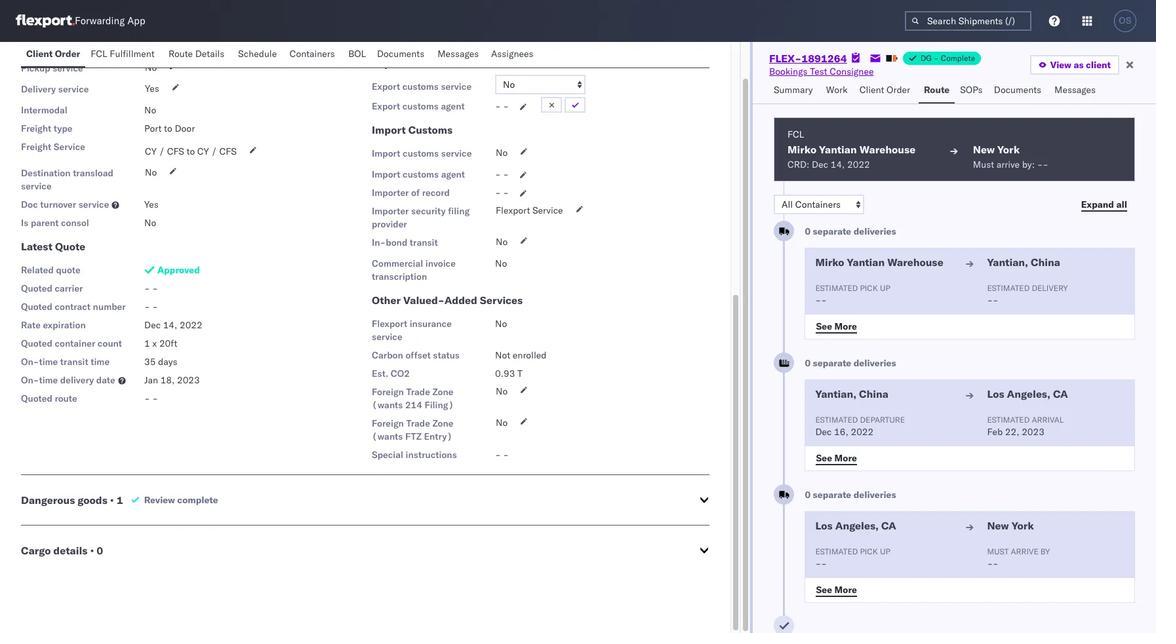 Task type: locate. For each thing, give the bounding box(es) containing it.
must left by
[[987, 547, 1009, 557]]

1 vertical spatial must
[[987, 547, 1009, 557]]

import for import customs agent
[[372, 169, 400, 180]]

client order
[[26, 48, 80, 60], [860, 84, 910, 96]]

2 0 separate deliveries from the top
[[805, 357, 896, 369]]

0 vertical spatial import
[[372, 123, 406, 136]]

flexport right filing
[[496, 205, 530, 216]]

new york
[[973, 143, 1020, 156], [987, 519, 1034, 532]]

0 vertical spatial service
[[54, 141, 85, 153]]

(wants inside foreign trade zone (wants ftz entry)
[[372, 431, 403, 443]]

messages down view as client button
[[1055, 84, 1096, 96]]

uat freight partner
[[495, 33, 582, 45]]

1 vertical spatial separate
[[813, 357, 851, 369]]

deliveries for yantian
[[854, 226, 896, 237]]

not enrolled
[[495, 350, 547, 361]]

see more button for mirko
[[808, 317, 865, 336]]

ca
[[1053, 388, 1068, 401], [881, 519, 896, 532]]

1 zone from the top
[[432, 386, 453, 398]]

dec 14, 2022
[[144, 319, 202, 331]]

2 quoted from the top
[[21, 301, 52, 313]]

0 horizontal spatial cfs
[[167, 146, 184, 157]]

expand all button
[[1073, 195, 1135, 214]]

0 vertical spatial must
[[973, 159, 994, 170]]

2 vertical spatial 0 separate deliveries
[[805, 489, 896, 501]]

transcription
[[372, 271, 427, 283]]

transit down 'importer security filing provider'
[[410, 237, 438, 249]]

1 vertical spatial estimated pick up --
[[815, 547, 890, 570]]

1 see more from the top
[[816, 320, 857, 332]]

2 up from the top
[[880, 547, 890, 557]]

arrive for by:
[[997, 159, 1020, 170]]

customs up the export customs agent
[[402, 81, 439, 92]]

2 see more button from the top
[[808, 449, 865, 468]]

2 deliveries from the top
[[854, 357, 896, 369]]

yantian, china up estimated departure dec 16, 2022 in the right bottom of the page
[[815, 388, 889, 401]]

2022 inside estimated departure dec 16, 2022
[[851, 426, 874, 438]]

0.93
[[495, 368, 515, 380]]

transit for bond
[[410, 237, 438, 249]]

on- up the quoted route
[[21, 374, 39, 386]]

transit down container
[[60, 356, 88, 368]]

fcl down the forwarding
[[91, 48, 107, 60]]

trade inside foreign trade zone (wants 214 filing)
[[406, 386, 430, 398]]

1 import from the top
[[372, 123, 406, 136]]

0 horizontal spatial client
[[26, 48, 53, 60]]

see for yantian, china
[[816, 452, 832, 464]]

in-
[[372, 237, 386, 249]]

export up import customs
[[372, 100, 400, 112]]

1 horizontal spatial client order button
[[854, 78, 919, 104]]

1 vertical spatial export
[[372, 81, 400, 92]]

0 horizontal spatial service
[[54, 141, 85, 153]]

yantian, up 16,
[[815, 388, 856, 401]]

customs for import customs
[[408, 123, 453, 136]]

2 vertical spatial deliveries
[[854, 489, 896, 501]]

count down forwarding app link
[[66, 41, 90, 53]]

client order down consignee
[[860, 84, 910, 96]]

2 foreign from the top
[[372, 418, 404, 430]]

review
[[144, 494, 175, 506]]

1 pick from the top
[[860, 283, 878, 293]]

quoted down rate
[[21, 338, 52, 350]]

other
[[372, 294, 401, 307]]

delivery inside estimated delivery --
[[1032, 283, 1068, 293]]

importer left of
[[372, 187, 409, 199]]

35 days
[[144, 356, 177, 368]]

customs up import customs agent
[[403, 148, 439, 159]]

0 horizontal spatial los
[[815, 519, 833, 532]]

1 vertical spatial yes
[[144, 199, 159, 211]]

estimated for -
[[815, 283, 858, 293]]

cargo
[[21, 544, 51, 557]]

destination transload service
[[21, 167, 113, 192]]

see more for mirko
[[816, 320, 857, 332]]

dg
[[920, 53, 932, 63]]

mirko yantian warehouse
[[788, 143, 916, 156], [815, 256, 943, 269]]

importer up the provider
[[372, 205, 409, 217]]

documents button up the export customs service at the left
[[372, 42, 432, 68]]

services
[[480, 294, 523, 307]]

1 (wants from the top
[[372, 399, 403, 411]]

0 vertical spatial york
[[997, 143, 1020, 156]]

foreign trade zone (wants 214 filing)
[[372, 386, 454, 411]]

foreign up special
[[372, 418, 404, 430]]

documents right sops button
[[994, 84, 1041, 96]]

more for mirko
[[835, 320, 857, 332]]

0 horizontal spatial destination
[[21, 167, 71, 179]]

0 horizontal spatial flexport
[[372, 318, 407, 330]]

route inside button
[[924, 84, 950, 96]]

foreign inside foreign trade zone (wants 214 filing)
[[372, 386, 404, 398]]

1 horizontal spatial 2023
[[1022, 426, 1045, 438]]

0 horizontal spatial ca
[[881, 519, 896, 532]]

partner
[[549, 33, 582, 45]]

route inside 'button'
[[168, 48, 193, 60]]

foreign
[[372, 386, 404, 398], [372, 418, 404, 430]]

4 quoted from the top
[[21, 393, 52, 405]]

1 vertical spatial see more button
[[808, 449, 865, 468]]

on- down rate
[[21, 356, 39, 368]]

cfs
[[167, 146, 184, 157], [219, 146, 237, 157]]

1 horizontal spatial service
[[532, 205, 563, 216]]

freight up assignees
[[515, 33, 547, 45]]

1 vertical spatial service
[[532, 205, 563, 216]]

containers
[[289, 48, 335, 60]]

1 deliveries from the top
[[854, 226, 896, 237]]

time for transit
[[39, 356, 58, 368]]

1 vertical spatial route
[[924, 84, 950, 96]]

(wants up special
[[372, 431, 403, 443]]

flexport for other valued-added services
[[372, 318, 407, 330]]

filing)
[[425, 399, 454, 411]]

rate
[[21, 319, 41, 331]]

(wants inside foreign trade zone (wants 214 filing)
[[372, 399, 403, 411]]

1 x 20ft up the 35 days
[[144, 338, 177, 350]]

pickup service
[[21, 62, 83, 74]]

1 trade from the top
[[406, 386, 430, 398]]

20ft up days
[[159, 338, 177, 350]]

new york up must arrive by: -- at top right
[[973, 143, 1020, 156]]

1 vertical spatial delivery
[[60, 374, 94, 386]]

0 vertical spatial client order
[[26, 48, 80, 60]]

/
[[159, 146, 165, 157], [211, 146, 217, 157]]

order left route button at the right
[[887, 84, 910, 96]]

trade
[[406, 386, 430, 398], [406, 418, 430, 430]]

service inside the destination transload service
[[21, 180, 52, 192]]

2 cy from the left
[[197, 146, 209, 157]]

test
[[810, 66, 827, 77]]

foreign down est. co2
[[372, 386, 404, 398]]

client up pickup
[[26, 48, 53, 60]]

1 vertical spatial zone
[[432, 418, 453, 430]]

1 vertical spatial count
[[98, 338, 122, 350]]

work button
[[821, 78, 854, 104]]

2 customs from the top
[[408, 123, 453, 136]]

1 / from the left
[[159, 146, 165, 157]]

zone up filing)
[[432, 386, 453, 398]]

14, up days
[[163, 319, 177, 331]]

estimated pick up -- for by
[[815, 547, 890, 570]]

export customs
[[372, 56, 452, 70]]

1 importer from the top
[[372, 187, 409, 199]]

service up consol
[[79, 199, 109, 211]]

0 horizontal spatial fcl
[[91, 48, 107, 60]]

0 vertical spatial on-
[[21, 356, 39, 368]]

service up the doc
[[21, 180, 52, 192]]

2022 down approved
[[180, 319, 202, 331]]

2 importer from the top
[[372, 205, 409, 217]]

0 horizontal spatial transit
[[60, 356, 88, 368]]

service down pickup service
[[58, 83, 89, 95]]

on-time transit time
[[21, 356, 110, 368]]

customs up the export customs service at the left
[[408, 56, 452, 70]]

1 vertical spatial yantian
[[847, 256, 885, 269]]

3 export from the top
[[372, 100, 400, 112]]

documents down destination agent
[[377, 48, 424, 60]]

2 vertical spatial see more button
[[808, 580, 865, 600]]

quoted for quoted container count
[[21, 338, 52, 350]]

customs up of
[[403, 169, 439, 180]]

1 quoted from the top
[[21, 283, 52, 294]]

must for must arrive by: --
[[973, 159, 994, 170]]

1 vertical spatial customs
[[408, 123, 453, 136]]

0 vertical spatial deliveries
[[854, 226, 896, 237]]

2022 right 16,
[[851, 426, 874, 438]]

cy
[[145, 146, 157, 157], [197, 146, 209, 157]]

china up estimated delivery --
[[1031, 256, 1060, 269]]

york up must arrive by --
[[1012, 519, 1034, 532]]

estimated inside estimated departure dec 16, 2022
[[815, 415, 858, 425]]

fcl fulfillment button
[[85, 42, 163, 68]]

0 vertical spatial x
[[153, 41, 158, 52]]

0 vertical spatial ca
[[1053, 388, 1068, 401]]

0 vertical spatial 0 separate deliveries
[[805, 226, 896, 237]]

•
[[110, 494, 114, 507], [90, 544, 94, 557]]

3 0 separate deliveries from the top
[[805, 489, 896, 501]]

zone inside foreign trade zone (wants ftz entry)
[[432, 418, 453, 430]]

messages for rightmost messages button
[[1055, 84, 1096, 96]]

1 separate from the top
[[813, 226, 851, 237]]

• for goods
[[110, 494, 114, 507]]

import customs agent
[[372, 169, 465, 180]]

trade for ftz
[[406, 418, 430, 430]]

customs
[[408, 56, 452, 70], [408, 123, 453, 136]]

-
[[934, 53, 939, 63], [495, 100, 501, 112], [503, 100, 509, 112], [1037, 159, 1043, 170], [1043, 159, 1049, 170], [495, 169, 501, 180], [503, 169, 509, 180], [495, 187, 501, 199], [503, 187, 509, 199], [144, 283, 150, 294], [152, 283, 158, 294], [815, 294, 821, 306], [821, 294, 827, 306], [987, 294, 993, 306], [993, 294, 999, 306], [144, 301, 150, 313], [152, 301, 158, 313], [144, 393, 150, 405], [152, 393, 158, 405], [495, 449, 501, 461], [503, 449, 509, 461], [815, 558, 821, 570], [821, 558, 827, 570], [987, 558, 993, 570], [993, 558, 999, 570]]

1 estimated pick up -- from the top
[[815, 283, 890, 306]]

1 vertical spatial fcl
[[788, 129, 804, 140]]

0 horizontal spatial client order
[[26, 48, 80, 60]]

type
[[54, 123, 72, 134]]

crd:
[[788, 159, 810, 170]]

import down the export customs agent
[[372, 123, 406, 136]]

china
[[1031, 256, 1060, 269], [859, 388, 889, 401]]

related
[[21, 264, 54, 276]]

0 vertical spatial 20ft
[[160, 41, 178, 52]]

3 see from the top
[[816, 584, 832, 596]]

to right port
[[164, 123, 172, 134]]

2 vertical spatial separate
[[813, 489, 851, 501]]

1 vertical spatial arrive
[[1011, 547, 1039, 557]]

1 horizontal spatial /
[[211, 146, 217, 157]]

3 see more from the top
[[816, 584, 857, 596]]

co2
[[391, 368, 410, 380]]

2 trade from the top
[[406, 418, 430, 430]]

foreign for foreign trade zone (wants ftz entry)
[[372, 418, 404, 430]]

number
[[93, 301, 126, 313]]

new york up must arrive by --
[[987, 519, 1034, 532]]

china up departure
[[859, 388, 889, 401]]

1 more from the top
[[835, 320, 857, 332]]

3 quoted from the top
[[21, 338, 52, 350]]

pick for -
[[860, 283, 878, 293]]

1 vertical spatial pick
[[860, 547, 878, 557]]

(wants for foreign trade zone (wants ftz entry)
[[372, 431, 403, 443]]

new up must arrive by --
[[987, 519, 1009, 532]]

must inside must arrive by --
[[987, 547, 1009, 557]]

1 see from the top
[[816, 320, 832, 332]]

dec right crd:
[[812, 159, 828, 170]]

view as client
[[1050, 59, 1111, 71]]

by
[[1041, 547, 1050, 557]]

2 vertical spatial dec
[[815, 426, 832, 438]]

14, right crd:
[[831, 159, 845, 170]]

route down the dg
[[924, 84, 950, 96]]

2023 right 18,
[[177, 374, 200, 386]]

Search Shipments (/) text field
[[905, 11, 1032, 31]]

1 see more button from the top
[[808, 317, 865, 336]]

time up on-time delivery date at the bottom
[[39, 356, 58, 368]]

1 vertical spatial trade
[[406, 418, 430, 430]]

1 x 20ft down app
[[145, 41, 178, 52]]

freight for freight service
[[21, 141, 51, 153]]

1 vertical spatial x
[[152, 338, 157, 350]]

1 horizontal spatial client
[[860, 84, 884, 96]]

0 vertical spatial documents
[[377, 48, 424, 60]]

client order button down consignee
[[854, 78, 919, 104]]

route for route
[[924, 84, 950, 96]]

service up import customs agent
[[441, 148, 472, 159]]

3 see more button from the top
[[808, 580, 865, 600]]

fcl inside button
[[91, 48, 107, 60]]

import down import customs
[[372, 148, 400, 159]]

angeles,
[[1007, 388, 1051, 401], [835, 519, 879, 532]]

1 horizontal spatial documents button
[[989, 78, 1049, 104]]

1 up from the top
[[880, 283, 890, 293]]

importer security filing provider
[[372, 205, 470, 230]]

0 vertical spatial customs
[[408, 56, 452, 70]]

0 horizontal spatial 2023
[[177, 374, 200, 386]]

client down consignee
[[860, 84, 884, 96]]

• right the goods in the left of the page
[[110, 494, 114, 507]]

0
[[805, 226, 811, 237], [805, 357, 811, 369], [805, 489, 811, 501], [97, 544, 103, 557]]

0 horizontal spatial messages button
[[432, 42, 486, 68]]

2 zone from the top
[[432, 418, 453, 430]]

0 horizontal spatial /
[[159, 146, 165, 157]]

documents button right the sops
[[989, 78, 1049, 104]]

fcl for fcl fulfillment
[[91, 48, 107, 60]]

see for mirko yantian warehouse
[[816, 320, 832, 332]]

est. co2
[[372, 368, 410, 380]]

1 vertical spatial dec
[[144, 319, 161, 331]]

service up the export customs agent
[[441, 81, 472, 92]]

see more for yantian,
[[816, 452, 857, 464]]

1 vertical spatial los
[[815, 519, 833, 532]]

importer inside 'importer security filing provider'
[[372, 205, 409, 217]]

client order button
[[21, 42, 85, 68], [854, 78, 919, 104]]

trade up 'ftz'
[[406, 418, 430, 430]]

(wants left 214
[[372, 399, 403, 411]]

0 vertical spatial 14,
[[831, 159, 845, 170]]

1 horizontal spatial transit
[[410, 237, 438, 249]]

yantian, up estimated delivery --
[[987, 256, 1028, 269]]

1 right the goods in the left of the page
[[117, 494, 123, 507]]

0 vertical spatial importer
[[372, 187, 409, 199]]

import for import customs
[[372, 123, 406, 136]]

flexport down other
[[372, 318, 407, 330]]

quoted up rate
[[21, 301, 52, 313]]

new york for los angeles, ca
[[987, 519, 1034, 532]]

1 vertical spatial more
[[835, 452, 857, 464]]

0 vertical spatial angeles,
[[1007, 388, 1051, 401]]

transit
[[410, 237, 438, 249], [60, 356, 88, 368]]

order up pickup service
[[55, 48, 80, 60]]

35
[[144, 356, 156, 368]]

to
[[164, 123, 172, 134], [187, 146, 195, 157]]

messages button left uat
[[432, 42, 486, 68]]

to down door
[[187, 146, 195, 157]]

separate for yantian,
[[813, 357, 851, 369]]

yantian, china up estimated delivery --
[[987, 256, 1060, 269]]

door
[[175, 123, 195, 134]]

up for by
[[880, 547, 890, 557]]

zone inside foreign trade zone (wants 214 filing)
[[432, 386, 453, 398]]

days
[[158, 356, 177, 368]]

rate expiration
[[21, 319, 86, 331]]

see more button
[[808, 317, 865, 336], [808, 449, 865, 468], [808, 580, 865, 600]]

freight
[[515, 33, 547, 45], [21, 123, 51, 134], [21, 141, 51, 153]]

2 see more from the top
[[816, 452, 857, 464]]

agent up record
[[441, 169, 465, 180]]

0 vertical spatial trade
[[406, 386, 430, 398]]

zone up entry)
[[432, 418, 453, 430]]

x
[[153, 41, 158, 52], [152, 338, 157, 350]]

0.93 t
[[495, 368, 523, 380]]

1 vertical spatial 1
[[144, 338, 150, 350]]

1 horizontal spatial cfs
[[219, 146, 237, 157]]

new
[[973, 143, 995, 156], [987, 519, 1009, 532]]

1 vertical spatial import
[[372, 148, 400, 159]]

2 more from the top
[[835, 452, 857, 464]]

export down destination agent
[[372, 56, 405, 70]]

export
[[372, 56, 405, 70], [372, 81, 400, 92], [372, 100, 400, 112]]

schedule button
[[233, 42, 284, 68]]

1 vertical spatial messages button
[[1049, 78, 1103, 104]]

freight down freight type
[[21, 141, 51, 153]]

new for mirko yantian warehouse
[[973, 143, 995, 156]]

2 pick from the top
[[860, 547, 878, 557]]

0 vertical spatial zone
[[432, 386, 453, 398]]

time for delivery
[[39, 374, 58, 386]]

new for los angeles, ca
[[987, 519, 1009, 532]]

agent up export customs
[[424, 33, 447, 45]]

separate for mirko
[[813, 226, 851, 237]]

1 vertical spatial yantian,
[[815, 388, 856, 401]]

3 deliveries from the top
[[854, 489, 896, 501]]

2 (wants from the top
[[372, 431, 403, 443]]

see more
[[816, 320, 857, 332], [816, 452, 857, 464], [816, 584, 857, 596]]

1 up 35
[[144, 338, 150, 350]]

• right details
[[90, 544, 94, 557]]

export for export customs
[[372, 56, 405, 70]]

arrival
[[1032, 415, 1064, 425]]

import for import customs service
[[372, 148, 400, 159]]

flexport inside flexport insurance service
[[372, 318, 407, 330]]

agent
[[424, 33, 447, 45], [441, 100, 465, 112], [441, 169, 465, 180]]

messages
[[438, 48, 479, 60], [1055, 84, 1096, 96]]

1 export from the top
[[372, 56, 405, 70]]

destination for destination transload service
[[21, 167, 71, 179]]

messages button down view as client button
[[1049, 78, 1103, 104]]

1 horizontal spatial messages button
[[1049, 78, 1103, 104]]

destination inside the destination transload service
[[21, 167, 71, 179]]

2 separate from the top
[[813, 357, 851, 369]]

1 on- from the top
[[21, 356, 39, 368]]

estimated arrival feb 22, 2023
[[987, 415, 1064, 438]]

agent down the export customs service at the left
[[441, 100, 465, 112]]

importer for importer of record
[[372, 187, 409, 199]]

0 vertical spatial yantian
[[819, 143, 857, 156]]

service for doc turnover service
[[79, 199, 109, 211]]

route details
[[168, 48, 225, 60]]

service inside flexport insurance service
[[372, 331, 402, 343]]

dec left 16,
[[815, 426, 832, 438]]

0 vertical spatial new
[[973, 143, 995, 156]]

service for export customs service
[[441, 81, 472, 92]]

0 vertical spatial messages
[[438, 48, 479, 60]]

delivery
[[1032, 283, 1068, 293], [60, 374, 94, 386]]

1 vertical spatial destination
[[21, 167, 71, 179]]

os
[[1119, 16, 1132, 26]]

0 vertical spatial client order button
[[21, 42, 85, 68]]

2023 down arrival
[[1022, 426, 1045, 438]]

pickup
[[21, 62, 50, 74]]

1 foreign from the top
[[372, 386, 404, 398]]

0 horizontal spatial angeles,
[[835, 519, 879, 532]]

arrive inside must arrive by --
[[1011, 547, 1039, 557]]

quoted left route
[[21, 393, 52, 405]]

customs up the import customs service
[[408, 123, 453, 136]]

time up the quoted route
[[39, 374, 58, 386]]

1 vertical spatial agent
[[441, 100, 465, 112]]

1 customs from the top
[[408, 56, 452, 70]]

yantian, china
[[987, 256, 1060, 269], [815, 388, 889, 401]]

x left the route details
[[153, 41, 158, 52]]

0 vertical spatial new york
[[973, 143, 1020, 156]]

flexport for importer security filing provider
[[496, 205, 530, 216]]

customs down the export customs service at the left
[[402, 100, 439, 112]]

1 horizontal spatial flexport
[[496, 205, 530, 216]]

x up 35
[[152, 338, 157, 350]]

must arrive by --
[[987, 547, 1050, 570]]

destination up export customs
[[372, 33, 421, 45]]

quoted
[[21, 283, 52, 294], [21, 301, 52, 313], [21, 338, 52, 350], [21, 393, 52, 405]]

trade up 214
[[406, 386, 430, 398]]

messages up the export customs service at the left
[[438, 48, 479, 60]]

1 vertical spatial documents button
[[989, 78, 1049, 104]]

2 see from the top
[[816, 452, 832, 464]]

trade inside foreign trade zone (wants ftz entry)
[[406, 418, 430, 430]]

customs for export customs agent
[[402, 100, 439, 112]]

destination agent
[[372, 33, 447, 45]]

0 for by
[[805, 489, 811, 501]]

bol
[[348, 48, 366, 60]]

2 estimated pick up -- from the top
[[815, 547, 890, 570]]

export down export customs
[[372, 81, 400, 92]]

new up must arrive by: -- at top right
[[973, 143, 995, 156]]

destination down freight service
[[21, 167, 71, 179]]

2 export from the top
[[372, 81, 400, 92]]

customs for import customs service
[[403, 148, 439, 159]]

flexport
[[496, 205, 530, 216], [372, 318, 407, 330]]

0 vertical spatial fcl
[[91, 48, 107, 60]]

0 vertical spatial separate
[[813, 226, 851, 237]]

0 horizontal spatial route
[[168, 48, 193, 60]]

client order up pickup service
[[26, 48, 80, 60]]

1 cy from the left
[[145, 146, 157, 157]]

estimated inside estimated delivery --
[[987, 283, 1030, 293]]

arrive left by
[[1011, 547, 1039, 557]]

assignees
[[491, 48, 533, 60]]

• for details
[[90, 544, 94, 557]]

3 import from the top
[[372, 169, 400, 180]]

count right container
[[98, 338, 122, 350]]

1 vertical spatial on-
[[21, 374, 39, 386]]

york up must arrive by: -- at top right
[[997, 143, 1020, 156]]

2 import from the top
[[372, 148, 400, 159]]

foreign inside foreign trade zone (wants ftz entry)
[[372, 418, 404, 430]]

0 for -
[[805, 226, 811, 237]]

3 separate from the top
[[813, 489, 851, 501]]

0 horizontal spatial cy
[[145, 146, 157, 157]]

1 horizontal spatial •
[[110, 494, 114, 507]]

feb
[[987, 426, 1003, 438]]

2 on- from the top
[[21, 374, 39, 386]]

consignee
[[830, 66, 874, 77]]

client order button up delivery service
[[21, 42, 85, 68]]

flexport insurance service
[[372, 318, 452, 343]]

1 down app
[[145, 41, 151, 52]]

1 0 separate deliveries from the top
[[805, 226, 896, 237]]

1 horizontal spatial los angeles, ca
[[987, 388, 1068, 401]]

0 vertical spatial destination
[[372, 33, 421, 45]]

arrive left by:
[[997, 159, 1020, 170]]

service up carbon
[[372, 331, 402, 343]]



Task type: vqa. For each thing, say whether or not it's contained in the screenshot.
The Bond
yes



Task type: describe. For each thing, give the bounding box(es) containing it.
0 vertical spatial yantian,
[[987, 256, 1028, 269]]

cy / cfs to cy / cfs
[[145, 146, 237, 157]]

latest
[[21, 240, 52, 253]]

estimated departure dec 16, 2022
[[815, 415, 905, 438]]

estimated for by
[[815, 547, 858, 557]]

0 vertical spatial yes
[[145, 83, 159, 94]]

dg - complete
[[920, 53, 975, 63]]

expiration
[[43, 319, 86, 331]]

port to door
[[144, 123, 195, 134]]

customs for import customs agent
[[403, 169, 439, 180]]

fulfillment
[[110, 48, 155, 60]]

export for export customs agent
[[372, 100, 400, 112]]

0 horizontal spatial documents button
[[372, 42, 432, 68]]

in-bond transit
[[372, 237, 438, 249]]

0 vertical spatial count
[[66, 41, 90, 53]]

doc turnover service
[[21, 199, 109, 211]]

on- for on-time delivery date
[[21, 374, 39, 386]]

bond
[[386, 237, 407, 249]]

filing
[[448, 205, 470, 217]]

is
[[21, 217, 28, 229]]

service for destination transload service
[[21, 180, 52, 192]]

service for flexport insurance service
[[372, 331, 402, 343]]

provider
[[372, 218, 407, 230]]

delivery service
[[21, 83, 89, 95]]

2 / from the left
[[211, 146, 217, 157]]

0 vertical spatial to
[[164, 123, 172, 134]]

destination for destination agent
[[372, 33, 421, 45]]

forwarding app
[[75, 15, 145, 27]]

dangerous
[[21, 494, 75, 507]]

approved
[[157, 264, 200, 276]]

of
[[411, 187, 420, 199]]

flexport. image
[[16, 14, 75, 28]]

expand all
[[1081, 198, 1127, 210]]

new york for mirko yantian warehouse
[[973, 143, 1020, 156]]

1 vertical spatial china
[[859, 388, 889, 401]]

as
[[1074, 59, 1084, 71]]

container
[[55, 338, 95, 350]]

1 vertical spatial angeles,
[[835, 519, 879, 532]]

documents for the leftmost documents button
[[377, 48, 424, 60]]

1 vertical spatial to
[[187, 146, 195, 157]]

security
[[411, 205, 446, 217]]

insurance
[[410, 318, 452, 330]]

estimated inside estimated arrival feb 22, 2023
[[987, 415, 1030, 425]]

forwarding
[[75, 15, 125, 27]]

service for flexport service
[[532, 205, 563, 216]]

importer for importer security filing provider
[[372, 205, 409, 217]]

freight type
[[21, 123, 72, 134]]

1 vertical spatial 2022
[[180, 319, 202, 331]]

quoted contract number
[[21, 301, 126, 313]]

container
[[21, 41, 63, 53]]

service down container count
[[53, 62, 83, 74]]

0 separate deliveries for yantian,
[[805, 357, 896, 369]]

forwarding app link
[[16, 14, 145, 28]]

york for warehouse
[[997, 143, 1020, 156]]

1 vertical spatial yantian, china
[[815, 388, 889, 401]]

carbon offset status
[[372, 350, 460, 361]]

est.
[[372, 368, 388, 380]]

pick for by
[[860, 547, 878, 557]]

jan 18, 2023
[[144, 374, 200, 386]]

trade for 214
[[406, 386, 430, 398]]

1 vertical spatial 20ft
[[159, 338, 177, 350]]

1 vertical spatial mirko
[[815, 256, 844, 269]]

t
[[517, 368, 523, 380]]

0 horizontal spatial order
[[55, 48, 80, 60]]

view
[[1050, 59, 1071, 71]]

2023 inside estimated arrival feb 22, 2023
[[1022, 426, 1045, 438]]

1 horizontal spatial china
[[1031, 256, 1060, 269]]

assignees button
[[486, 42, 541, 68]]

1 vertical spatial warehouse
[[887, 256, 943, 269]]

documents for the rightmost documents button
[[994, 84, 1041, 96]]

entry)
[[424, 431, 452, 443]]

offset
[[406, 350, 431, 361]]

export for export customs service
[[372, 81, 400, 92]]

must for must arrive by --
[[987, 547, 1009, 557]]

1 horizontal spatial 14,
[[831, 159, 845, 170]]

see more button for yantian,
[[808, 449, 865, 468]]

0 vertical spatial los angeles, ca
[[987, 388, 1068, 401]]

carrier
[[55, 283, 83, 294]]

zone for foreign trade zone (wants ftz entry)
[[432, 418, 453, 430]]

2 cfs from the left
[[219, 146, 237, 157]]

1 vertical spatial mirko yantian warehouse
[[815, 256, 943, 269]]

crd: dec 14, 2022
[[788, 159, 870, 170]]

1 vertical spatial 1 x 20ft
[[144, 338, 177, 350]]

0 vertical spatial dec
[[812, 159, 828, 170]]

status
[[433, 350, 460, 361]]

flex-1891264
[[769, 52, 847, 65]]

1 horizontal spatial count
[[98, 338, 122, 350]]

arrive for by
[[1011, 547, 1039, 557]]

york for ca
[[1012, 519, 1034, 532]]

invoice
[[426, 258, 456, 270]]

details
[[53, 544, 88, 557]]

0 vertical spatial mirko
[[788, 143, 817, 156]]

0 vertical spatial freight
[[515, 33, 547, 45]]

transload
[[73, 167, 113, 179]]

quoted for quoted contract number
[[21, 301, 52, 313]]

quoted for quoted carrier
[[21, 283, 52, 294]]

service for import customs service
[[441, 148, 472, 159]]

view as client button
[[1030, 55, 1119, 75]]

quoted carrier
[[21, 283, 83, 294]]

quoted route
[[21, 393, 77, 405]]

more for yantian,
[[835, 452, 857, 464]]

messages for the topmost messages button
[[438, 48, 479, 60]]

1 vertical spatial order
[[887, 84, 910, 96]]

deliveries for china
[[854, 357, 896, 369]]

up for -
[[880, 283, 890, 293]]

other valued-added services
[[372, 294, 523, 307]]

route details button
[[163, 42, 233, 68]]

0 vertical spatial yantian, china
[[987, 256, 1060, 269]]

1 horizontal spatial angeles,
[[1007, 388, 1051, 401]]

fcl for fcl
[[788, 129, 804, 140]]

agent for export customs
[[441, 100, 465, 112]]

0 vertical spatial messages button
[[432, 42, 486, 68]]

bookings test consignee
[[769, 66, 874, 77]]

dec inside estimated departure dec 16, 2022
[[815, 426, 832, 438]]

route button
[[919, 78, 955, 104]]

quoted for quoted route
[[21, 393, 52, 405]]

transit for time
[[60, 356, 88, 368]]

zone for foreign trade zone (wants 214 filing)
[[432, 386, 453, 398]]

1 vertical spatial client
[[860, 84, 884, 96]]

import customs
[[372, 123, 453, 136]]

schedule
[[238, 48, 277, 60]]

dangerous goods • 1
[[21, 494, 123, 507]]

latest quote
[[21, 240, 85, 253]]

(wants for foreign trade zone (wants 214 filing)
[[372, 399, 403, 411]]

1 vertical spatial ca
[[881, 519, 896, 532]]

0 horizontal spatial client order button
[[21, 42, 85, 68]]

special
[[372, 449, 403, 461]]

estimated for feb
[[815, 415, 858, 425]]

route
[[55, 393, 77, 405]]

0 for feb
[[805, 357, 811, 369]]

1 vertical spatial client order button
[[854, 78, 919, 104]]

record
[[422, 187, 450, 199]]

summary button
[[769, 78, 821, 104]]

route for route details
[[168, 48, 193, 60]]

not
[[495, 350, 510, 361]]

1 vertical spatial client order
[[860, 84, 910, 96]]

1 horizontal spatial los
[[987, 388, 1004, 401]]

0 horizontal spatial los angeles, ca
[[815, 519, 896, 532]]

on- for on-time transit time
[[21, 356, 39, 368]]

quoted container count
[[21, 338, 122, 350]]

bookings
[[769, 66, 808, 77]]

0 vertical spatial 2022
[[847, 159, 870, 170]]

0 horizontal spatial yantian,
[[815, 388, 856, 401]]

1 cfs from the left
[[167, 146, 184, 157]]

1 horizontal spatial ca
[[1053, 388, 1068, 401]]

must arrive by: --
[[973, 159, 1049, 170]]

doc
[[21, 199, 38, 211]]

16,
[[834, 426, 848, 438]]

time up the date
[[91, 356, 110, 368]]

0 vertical spatial mirko yantian warehouse
[[788, 143, 916, 156]]

bol button
[[343, 42, 372, 68]]

summary
[[774, 84, 813, 96]]

0 vertical spatial agent
[[424, 33, 447, 45]]

turnover
[[40, 199, 76, 211]]

intermodal
[[21, 104, 67, 116]]

freight for freight type
[[21, 123, 51, 134]]

agent for import customs
[[441, 169, 465, 180]]

customs for export customs service
[[402, 81, 439, 92]]

customs for export customs
[[408, 56, 452, 70]]

0 vertical spatial warehouse
[[860, 143, 916, 156]]

0 vertical spatial 1 x 20ft
[[145, 41, 178, 52]]

estimated pick up -- for -
[[815, 283, 890, 306]]

service for freight service
[[54, 141, 85, 153]]

1 vertical spatial 14,
[[163, 319, 177, 331]]

0 vertical spatial 1
[[145, 41, 151, 52]]

flexport service
[[496, 205, 563, 216]]

3 more from the top
[[835, 584, 857, 596]]

export customs agent
[[372, 100, 465, 112]]

flex-1891264 link
[[769, 52, 847, 65]]

by:
[[1022, 159, 1035, 170]]

containers button
[[284, 42, 343, 68]]

valued-
[[403, 294, 444, 307]]

details
[[195, 48, 225, 60]]

2 vertical spatial 1
[[117, 494, 123, 507]]

foreign for foreign trade zone (wants 214 filing)
[[372, 386, 404, 398]]

0 separate deliveries for mirko
[[805, 226, 896, 237]]

bookings test consignee link
[[769, 65, 874, 78]]

foreign trade zone (wants ftz entry)
[[372, 418, 453, 443]]



